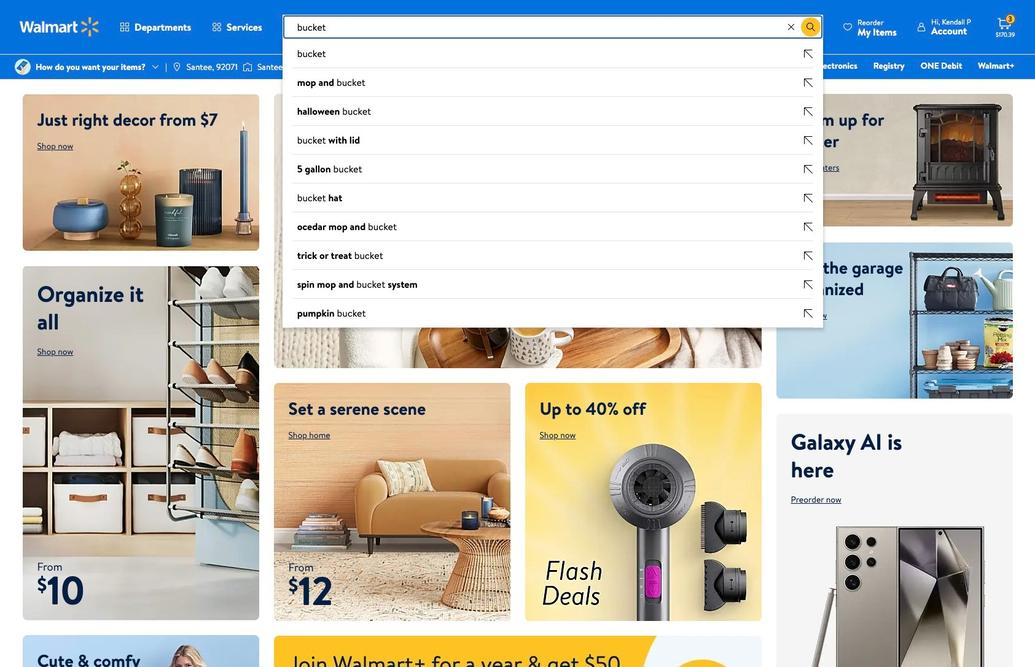 Task type: locate. For each thing, give the bounding box(es) containing it.
update query to trick or treat bucket image
[[803, 251, 813, 261]]

from dollar 12 null group
[[274, 560, 333, 622]]

update query to bucket hat image
[[803, 193, 813, 203]]

group
[[282, 39, 823, 328]]

update query to ocedar mop and bucket image
[[803, 222, 813, 232]]

update query to spin mop and bucket system image
[[803, 280, 813, 290]]

Walmart Site-Wide search field
[[282, 15, 823, 328]]

 image
[[172, 62, 182, 72]]

 image
[[15, 59, 31, 75], [243, 61, 252, 73]]

search icon image
[[806, 22, 816, 32]]

update query to 5 gallon bucket image
[[803, 164, 813, 174]]

update query to bucket with lid image
[[803, 136, 813, 145]]



Task type: vqa. For each thing, say whether or not it's contained in the screenshot.
"Update query to ocedar mop and bucket" icon
yes



Task type: describe. For each thing, give the bounding box(es) containing it.
update query to pumpkin bucket image
[[803, 309, 813, 319]]

from dollar 10 null group
[[22, 559, 84, 621]]

1 horizontal spatial  image
[[243, 61, 252, 73]]

clear search field text image
[[786, 22, 796, 32]]

update query to mop and bucket image
[[803, 78, 813, 88]]

walmart image
[[20, 17, 100, 37]]

Search search field
[[282, 15, 823, 39]]

update query to halloween bucket image
[[803, 107, 813, 117]]

update query to bucket image
[[803, 49, 813, 59]]

0 horizontal spatial  image
[[15, 59, 31, 75]]



